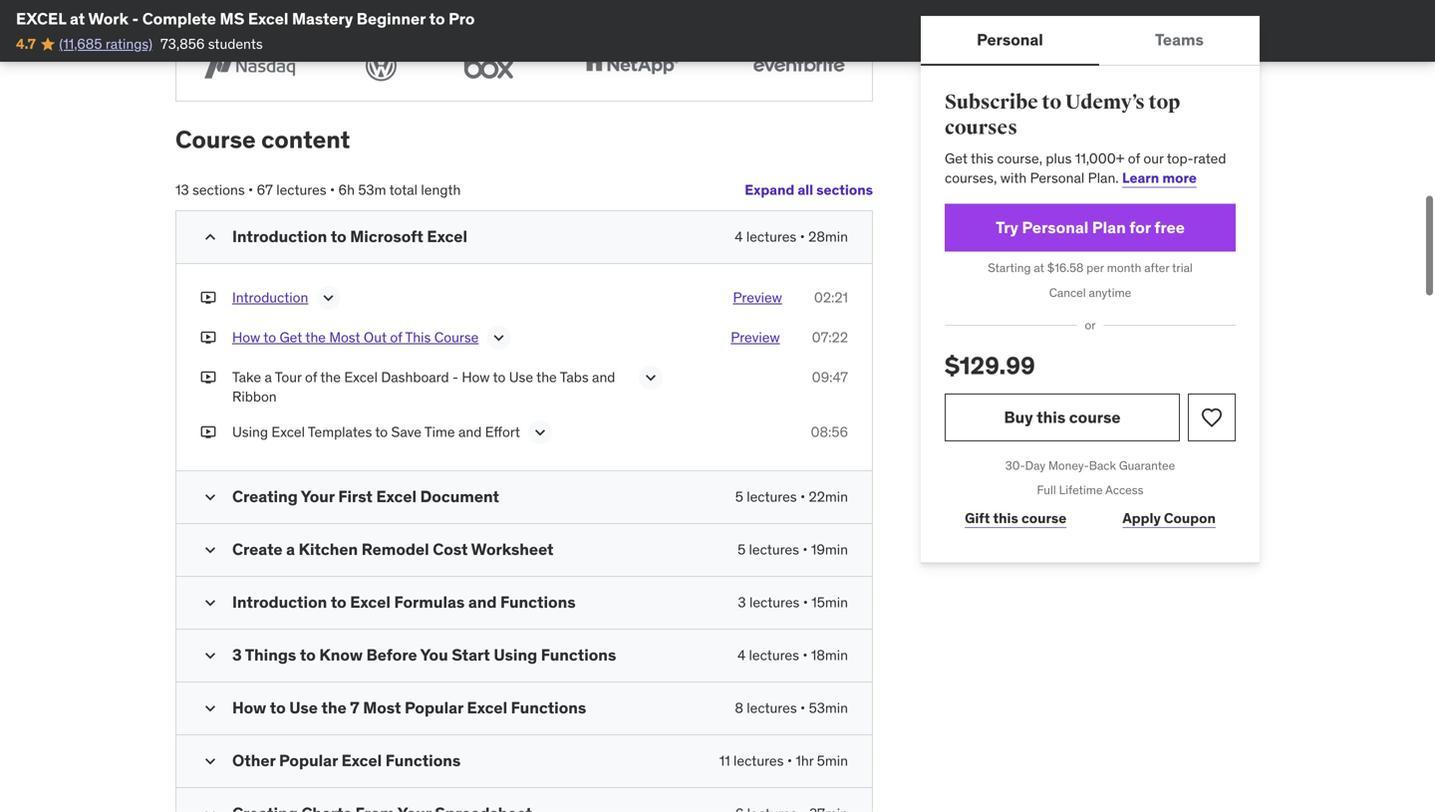 Task type: locate. For each thing, give the bounding box(es) containing it.
2 horizontal spatial of
[[1128, 149, 1140, 167]]

4 lectures • 28min
[[735, 228, 848, 246]]

0 horizontal spatial get
[[279, 328, 302, 346]]

1 vertical spatial how
[[462, 368, 490, 386]]

ratings)
[[105, 35, 152, 53]]

introduction down the 67 on the top of page
[[232, 226, 327, 247]]

• left 22min
[[800, 488, 805, 506]]

this up courses,
[[971, 149, 994, 167]]

our
[[1144, 149, 1164, 167]]

show lecture description image right the tabs
[[641, 368, 661, 388]]

to left udemy's
[[1042, 90, 1062, 115]]

using right "start"
[[494, 645, 537, 665]]

small image
[[200, 227, 220, 247], [200, 540, 220, 560], [200, 593, 220, 613], [200, 646, 220, 666], [200, 699, 220, 719], [200, 752, 220, 772], [200, 804, 220, 812]]

3 introduction from the top
[[232, 592, 327, 613]]

a inside take a tour of the excel dashboard - how to use the tabs and ribbon
[[265, 368, 272, 386]]

1 horizontal spatial at
[[1034, 260, 1044, 276]]

1 horizontal spatial show lecture description image
[[641, 368, 661, 388]]

0 horizontal spatial a
[[265, 368, 272, 386]]

1 vertical spatial show lecture description image
[[530, 423, 550, 443]]

0 horizontal spatial learn more link
[[192, 0, 835, 22]]

day
[[1025, 458, 1046, 473]]

0 vertical spatial learn
[[799, 0, 835, 2]]

11,000+
[[1075, 149, 1125, 167]]

popular right other
[[279, 751, 338, 771]]

templates
[[308, 423, 372, 441]]

guarantee
[[1119, 458, 1175, 473]]

5 small image from the top
[[200, 699, 220, 719]]

wishlist image
[[1200, 406, 1224, 429]]

30-day money-back guarantee full lifetime access
[[1005, 458, 1175, 498]]

course right this
[[434, 328, 479, 346]]

personal up 'subscribe'
[[977, 29, 1043, 50]]

1 vertical spatial course
[[1022, 509, 1067, 527]]

xsmall image for using
[[200, 423, 216, 442]]

how up other
[[232, 698, 266, 718]]

personal down plus
[[1030, 169, 1085, 187]]

0 horizontal spatial popular
[[279, 751, 338, 771]]

popular down you
[[405, 698, 463, 718]]

0 horizontal spatial at
[[70, 8, 85, 29]]

using
[[232, 423, 268, 441], [494, 645, 537, 665]]

0 vertical spatial a
[[265, 368, 272, 386]]

to down things
[[270, 698, 286, 718]]

lectures for create a kitchen remodel cost worksheet
[[749, 541, 799, 559]]

lectures
[[276, 181, 327, 199], [746, 228, 797, 246], [747, 488, 797, 506], [749, 541, 799, 559], [749, 594, 800, 612], [749, 646, 799, 664], [747, 699, 797, 717], [734, 752, 784, 770]]

use left the 7
[[289, 698, 318, 718]]

this
[[971, 149, 994, 167], [1037, 407, 1066, 427], [993, 509, 1018, 527]]

work
[[88, 8, 129, 29]]

• left 1hr
[[787, 752, 792, 770]]

0 vertical spatial at
[[70, 8, 85, 29]]

how inside button
[[232, 328, 260, 346]]

2 sections from the left
[[192, 181, 245, 199]]

plus
[[1046, 149, 1072, 167]]

- up ratings)
[[132, 8, 139, 29]]

1 vertical spatial preview
[[731, 328, 780, 346]]

0 horizontal spatial sections
[[192, 181, 245, 199]]

2 vertical spatial of
[[305, 368, 317, 386]]

use left the tabs
[[509, 368, 533, 386]]

most
[[329, 328, 360, 346], [363, 698, 401, 718]]

learn more up box image
[[192, 0, 835, 22]]

small image for how to use the 7 most popular excel functions
[[200, 699, 220, 719]]

lectures left 22min
[[747, 488, 797, 506]]

introduction to excel formulas and functions
[[232, 592, 576, 613]]

4
[[735, 228, 743, 246], [737, 646, 746, 664]]

course up back
[[1069, 407, 1121, 427]]

small image
[[200, 487, 220, 507]]

learn
[[799, 0, 835, 2], [1122, 169, 1159, 187]]

0 vertical spatial show lecture description image
[[641, 368, 661, 388]]

• left the 67 on the top of page
[[248, 181, 253, 199]]

take a tour of the excel dashboard - how to use the tabs and ribbon
[[232, 368, 615, 406]]

- right the dashboard
[[452, 368, 458, 386]]

1 vertical spatial -
[[452, 368, 458, 386]]

at up (11,685
[[70, 8, 85, 29]]

1 horizontal spatial of
[[390, 328, 402, 346]]

0 horizontal spatial learn more
[[192, 0, 835, 22]]

complete
[[142, 8, 216, 29]]

introduction
[[232, 226, 327, 247], [232, 288, 308, 306], [232, 592, 327, 613]]

course down full
[[1022, 509, 1067, 527]]

1 horizontal spatial use
[[509, 368, 533, 386]]

0 vertical spatial show lecture description image
[[318, 288, 338, 308]]

0 horizontal spatial use
[[289, 698, 318, 718]]

coupon
[[1164, 509, 1216, 527]]

use
[[509, 368, 533, 386], [289, 698, 318, 718]]

2 small image from the top
[[200, 540, 220, 560]]

of inside get this course, plus 11,000+ of our top-rated courses, with personal plan.
[[1128, 149, 1140, 167]]

5 down 5 lectures • 22min
[[738, 541, 746, 559]]

3 left things
[[232, 645, 242, 665]]

1 introduction from the top
[[232, 226, 327, 247]]

excel down the 7
[[341, 751, 382, 771]]

small image for create a kitchen remodel cost worksheet
[[200, 540, 220, 560]]

sections right 13
[[192, 181, 245, 199]]

2 xsmall image from the top
[[200, 368, 216, 387]]

1 horizontal spatial learn more
[[1122, 169, 1197, 187]]

how for how to get the most out of this course
[[232, 328, 260, 346]]

sections right all
[[816, 181, 873, 199]]

• left 6h 53m
[[330, 181, 335, 199]]

personal
[[977, 29, 1043, 50], [1030, 169, 1085, 187], [1022, 217, 1089, 238]]

nasdaq image
[[192, 47, 307, 85]]

of left our
[[1128, 149, 1140, 167]]

how to get the most out of this course button
[[232, 328, 479, 352]]

how up take
[[232, 328, 260, 346]]

more down top- on the top right of page
[[1162, 169, 1197, 187]]

0 vertical spatial of
[[1128, 149, 1140, 167]]

introduction up things
[[232, 592, 327, 613]]

3 xsmall image from the top
[[200, 423, 216, 442]]

1 small image from the top
[[200, 227, 220, 247]]

and right the tabs
[[592, 368, 615, 386]]

lectures left 18min
[[749, 646, 799, 664]]

1 horizontal spatial -
[[452, 368, 458, 386]]

get inside the how to get the most out of this course button
[[279, 328, 302, 346]]

73,856
[[160, 35, 205, 53]]

take
[[232, 368, 261, 386]]

0 horizontal spatial using
[[232, 423, 268, 441]]

1 vertical spatial more
[[1162, 169, 1197, 187]]

1 horizontal spatial course
[[1069, 407, 1121, 427]]

excel up before
[[350, 592, 391, 613]]

this inside button
[[1037, 407, 1066, 427]]

$16.58
[[1047, 260, 1084, 276]]

course inside button
[[1069, 407, 1121, 427]]

this inside get this course, plus 11,000+ of our top-rated courses, with personal plan.
[[971, 149, 994, 167]]

lifetime
[[1059, 483, 1103, 498]]

3 for 3 things to know before you start using functions
[[232, 645, 242, 665]]

subscribe to udemy's top courses
[[945, 90, 1180, 140]]

• left 53min at the bottom of the page
[[800, 699, 805, 717]]

most right the 7
[[363, 698, 401, 718]]

tab list
[[921, 16, 1260, 66]]

1 vertical spatial and
[[458, 423, 482, 441]]

learn more link
[[192, 0, 835, 22], [1122, 169, 1197, 187]]

0 vertical spatial -
[[132, 8, 139, 29]]

0 vertical spatial more
[[192, 4, 224, 22]]

lectures down the expand
[[746, 228, 797, 246]]

with
[[1000, 169, 1027, 187]]

learn more link down our
[[1122, 169, 1197, 187]]

to inside take a tour of the excel dashboard - how to use the tabs and ribbon
[[493, 368, 506, 386]]

of right the tour
[[305, 368, 317, 386]]

excel inside take a tour of the excel dashboard - how to use the tabs and ribbon
[[344, 368, 378, 386]]

0 horizontal spatial of
[[305, 368, 317, 386]]

at inside starting at $16.58 per month after trial cancel anytime
[[1034, 260, 1044, 276]]

4 for introduction to microsoft excel
[[735, 228, 743, 246]]

1 horizontal spatial 3
[[738, 594, 746, 612]]

courses
[[945, 116, 1017, 140]]

4.7
[[16, 35, 36, 53]]

to inside button
[[263, 328, 276, 346]]

0 horizontal spatial show lecture description image
[[530, 423, 550, 443]]

1 sections from the left
[[816, 181, 873, 199]]

6 small image from the top
[[200, 752, 220, 772]]

0 vertical spatial and
[[592, 368, 615, 386]]

• left 28min
[[800, 228, 805, 246]]

xsmall image for take
[[200, 368, 216, 387]]

other
[[232, 751, 276, 771]]

• left 15min
[[803, 594, 808, 612]]

personal inside get this course, plus 11,000+ of our top-rated courses, with personal plan.
[[1030, 169, 1085, 187]]

1 vertical spatial course
[[434, 328, 479, 346]]

13 sections • 67 lectures • 6h 53m total length
[[175, 181, 461, 199]]

0 vertical spatial this
[[971, 149, 994, 167]]

1 vertical spatial using
[[494, 645, 537, 665]]

learn more
[[192, 0, 835, 22], [1122, 169, 1197, 187]]

things
[[245, 645, 296, 665]]

0 vertical spatial personal
[[977, 29, 1043, 50]]

1 vertical spatial 4
[[737, 646, 746, 664]]

personal up the $16.58
[[1022, 217, 1089, 238]]

4 small image from the top
[[200, 646, 220, 666]]

show lecture description image for using excel templates to save time and effort
[[530, 423, 550, 443]]

0 vertical spatial learn more link
[[192, 0, 835, 22]]

more up 73,856 students
[[192, 4, 224, 22]]

1 horizontal spatial course
[[434, 328, 479, 346]]

courses,
[[945, 169, 997, 187]]

08:56
[[811, 423, 848, 441]]

xsmall image
[[200, 328, 216, 347], [200, 368, 216, 387], [200, 423, 216, 442]]

1 vertical spatial show lecture description image
[[489, 328, 509, 348]]

to up effort
[[493, 368, 506, 386]]

• left "19min"
[[803, 541, 808, 559]]

0 horizontal spatial more
[[192, 4, 224, 22]]

free
[[1154, 217, 1185, 238]]

introduction right xsmall image
[[232, 288, 308, 306]]

show lecture description image right this
[[489, 328, 509, 348]]

02:21
[[814, 288, 848, 306]]

0 vertical spatial 5
[[735, 488, 743, 506]]

course inside the how to get the most out of this course button
[[434, 328, 479, 346]]

show lecture description image
[[641, 368, 661, 388], [530, 423, 550, 443]]

1 horizontal spatial learn more link
[[1122, 169, 1197, 187]]

2 vertical spatial xsmall image
[[200, 423, 216, 442]]

0 vertical spatial 3
[[738, 594, 746, 612]]

4 lectures • 18min
[[737, 646, 848, 664]]

xsmall image up small image
[[200, 423, 216, 442]]

small image for introduction to excel formulas and functions
[[200, 593, 220, 613]]

to down introduction button
[[263, 328, 276, 346]]

gift
[[965, 509, 990, 527]]

preview
[[733, 288, 782, 306], [731, 328, 780, 346]]

0 horizontal spatial show lecture description image
[[318, 288, 338, 308]]

get
[[945, 149, 968, 167], [279, 328, 302, 346]]

09:47
[[812, 368, 848, 386]]

preview left 07:22
[[731, 328, 780, 346]]

30-
[[1005, 458, 1025, 473]]

3 for 3 lectures • 15min
[[738, 594, 746, 612]]

course
[[175, 125, 256, 155], [434, 328, 479, 346]]

4 for 3 things to know before you start using functions
[[737, 646, 746, 664]]

1 vertical spatial a
[[286, 539, 295, 560]]

1 vertical spatial 5
[[738, 541, 746, 559]]

0 vertical spatial how
[[232, 328, 260, 346]]

this right buy
[[1037, 407, 1066, 427]]

ms
[[220, 8, 244, 29]]

1 vertical spatial 3
[[232, 645, 242, 665]]

1 vertical spatial xsmall image
[[200, 368, 216, 387]]

most left 'out' in the top of the page
[[329, 328, 360, 346]]

the left the 7
[[321, 698, 347, 718]]

preview down the 4 lectures • 28min
[[733, 288, 782, 306]]

5 up 5 lectures • 19min
[[735, 488, 743, 506]]

learn up eventbrite "image"
[[799, 0, 835, 2]]

5 for create a kitchen remodel cost worksheet
[[738, 541, 746, 559]]

0 vertical spatial use
[[509, 368, 533, 386]]

0 horizontal spatial course
[[1022, 509, 1067, 527]]

3
[[738, 594, 746, 612], [232, 645, 242, 665]]

a left the tour
[[265, 368, 272, 386]]

lectures right '8'
[[747, 699, 797, 717]]

and right the formulas
[[468, 592, 497, 613]]

1 horizontal spatial get
[[945, 149, 968, 167]]

learn down our
[[1122, 169, 1159, 187]]

course
[[1069, 407, 1121, 427], [1022, 509, 1067, 527]]

get this course, plus 11,000+ of our top-rated courses, with personal plan.
[[945, 149, 1226, 187]]

of right 'out' in the top of the page
[[390, 328, 402, 346]]

0 vertical spatial course
[[1069, 407, 1121, 427]]

5 lectures • 22min
[[735, 488, 848, 506]]

1 vertical spatial of
[[390, 328, 402, 346]]

• for how to use the 7 most popular excel functions
[[800, 699, 805, 717]]

course up 13
[[175, 125, 256, 155]]

the
[[305, 328, 326, 346], [320, 368, 341, 386], [536, 368, 557, 386], [321, 698, 347, 718]]

show lecture description image right effort
[[530, 423, 550, 443]]

using down ribbon
[[232, 423, 268, 441]]

• left 18min
[[803, 646, 808, 664]]

• for introduction to excel formulas and functions
[[803, 594, 808, 612]]

per
[[1087, 260, 1104, 276]]

excel down length in the left top of the page
[[427, 226, 467, 247]]

xsmall image down xsmall image
[[200, 328, 216, 347]]

2 introduction from the top
[[232, 288, 308, 306]]

popular
[[405, 698, 463, 718], [279, 751, 338, 771]]

73,856 students
[[160, 35, 263, 53]]

0 vertical spatial xsmall image
[[200, 328, 216, 347]]

show lecture description image up "how to get the most out of this course"
[[318, 288, 338, 308]]

2 vertical spatial this
[[993, 509, 1018, 527]]

lectures left 15min
[[749, 594, 800, 612]]

1 horizontal spatial using
[[494, 645, 537, 665]]

0 horizontal spatial most
[[329, 328, 360, 346]]

get up courses,
[[945, 149, 968, 167]]

1 vertical spatial learn more link
[[1122, 169, 1197, 187]]

lectures right 11
[[734, 752, 784, 770]]

1 vertical spatial this
[[1037, 407, 1066, 427]]

1 horizontal spatial sections
[[816, 181, 873, 199]]

show lecture description image
[[318, 288, 338, 308], [489, 328, 509, 348]]

functions
[[500, 592, 576, 613], [541, 645, 616, 665], [511, 698, 586, 718], [385, 751, 461, 771]]

1 vertical spatial at
[[1034, 260, 1044, 276]]

creating
[[232, 486, 298, 507]]

3 up 4 lectures • 18min in the right of the page
[[738, 594, 746, 612]]

1 horizontal spatial learn
[[1122, 169, 1159, 187]]

2 vertical spatial how
[[232, 698, 266, 718]]

apply coupon
[[1123, 509, 1216, 527]]

0 vertical spatial introduction
[[232, 226, 327, 247]]

0 vertical spatial learn more
[[192, 0, 835, 22]]

this right gift
[[993, 509, 1018, 527]]

excel down the how to get the most out of this course button
[[344, 368, 378, 386]]

0 vertical spatial 4
[[735, 228, 743, 246]]

0 vertical spatial course
[[175, 125, 256, 155]]

try personal plan for free link
[[945, 204, 1236, 252]]

1 horizontal spatial popular
[[405, 698, 463, 718]]

2 vertical spatial introduction
[[232, 592, 327, 613]]

3 small image from the top
[[200, 593, 220, 613]]

at left the $16.58
[[1034, 260, 1044, 276]]

1 horizontal spatial show lecture description image
[[489, 328, 509, 348]]

a
[[265, 368, 272, 386], [286, 539, 295, 560]]

show lecture description image for introduction
[[318, 288, 338, 308]]

0 vertical spatial preview
[[733, 288, 782, 306]]

learn more down our
[[1122, 169, 1197, 187]]

buy this course
[[1004, 407, 1121, 427]]

a for kitchen
[[286, 539, 295, 560]]

length
[[421, 181, 461, 199]]

how right the dashboard
[[462, 368, 490, 386]]

lectures left "19min"
[[749, 541, 799, 559]]

1 horizontal spatial a
[[286, 539, 295, 560]]

0 horizontal spatial 3
[[232, 645, 242, 665]]

• for 3 things to know before you start using functions
[[803, 646, 808, 664]]

1 vertical spatial most
[[363, 698, 401, 718]]

of inside button
[[390, 328, 402, 346]]

1 vertical spatial use
[[289, 698, 318, 718]]

learn more link up box image
[[192, 0, 835, 22]]

excel right ms
[[248, 8, 288, 29]]

out
[[364, 328, 387, 346]]

1 horizontal spatial most
[[363, 698, 401, 718]]

and right time
[[458, 423, 482, 441]]

how to get the most out of this course
[[232, 328, 479, 346]]

1hr
[[796, 752, 814, 770]]

1 vertical spatial popular
[[279, 751, 338, 771]]

a for tour
[[265, 368, 272, 386]]

xsmall image left take
[[200, 368, 216, 387]]

1 vertical spatial personal
[[1030, 169, 1085, 187]]

0 horizontal spatial learn
[[799, 0, 835, 2]]

the right the tour
[[320, 368, 341, 386]]

0 vertical spatial most
[[329, 328, 360, 346]]

the down introduction button
[[305, 328, 326, 346]]

lectures for how to use the 7 most popular excel functions
[[747, 699, 797, 717]]

lectures for 3 things to know before you start using functions
[[749, 646, 799, 664]]

start
[[452, 645, 490, 665]]

0 vertical spatial get
[[945, 149, 968, 167]]

1 vertical spatial get
[[279, 328, 302, 346]]

get up the tour
[[279, 328, 302, 346]]

1 vertical spatial introduction
[[232, 288, 308, 306]]

a right create
[[286, 539, 295, 560]]



Task type: describe. For each thing, give the bounding box(es) containing it.
excel right 'first'
[[376, 486, 417, 507]]

access
[[1105, 483, 1144, 498]]

learn inside the learn more
[[799, 0, 835, 2]]

excel down ribbon
[[271, 423, 305, 441]]

try
[[996, 217, 1019, 238]]

beginner
[[357, 8, 426, 29]]

lectures for introduction to excel formulas and functions
[[749, 594, 800, 612]]

after
[[1144, 260, 1169, 276]]

apply
[[1123, 509, 1161, 527]]

lectures for introduction to microsoft excel
[[746, 228, 797, 246]]

07:22
[[812, 328, 848, 346]]

19min
[[811, 541, 848, 559]]

more inside the learn more
[[192, 4, 224, 22]]

microsoft
[[350, 226, 423, 247]]

subscribe
[[945, 90, 1038, 115]]

1 vertical spatial learn more
[[1122, 169, 1197, 187]]

excel at work - complete ms excel mastery beginner to pro
[[16, 8, 475, 29]]

2 vertical spatial personal
[[1022, 217, 1089, 238]]

this
[[405, 328, 431, 346]]

18min
[[811, 646, 848, 664]]

course,
[[997, 149, 1043, 167]]

plan.
[[1088, 169, 1119, 187]]

money-
[[1048, 458, 1089, 473]]

0 vertical spatial using
[[232, 423, 268, 441]]

document
[[420, 486, 499, 507]]

create
[[232, 539, 283, 560]]

total
[[389, 181, 418, 199]]

create a kitchen remodel cost worksheet
[[232, 539, 554, 560]]

students
[[208, 35, 263, 53]]

apply coupon button
[[1103, 499, 1236, 539]]

box image
[[455, 47, 522, 85]]

1 xsmall image from the top
[[200, 328, 216, 347]]

other popular excel functions
[[232, 751, 461, 771]]

mastery
[[292, 8, 353, 29]]

lectures for other popular excel functions
[[734, 752, 784, 770]]

small image for other popular excel functions
[[200, 752, 220, 772]]

course for buy this course
[[1069, 407, 1121, 427]]

anytime
[[1089, 285, 1131, 300]]

15min
[[812, 594, 848, 612]]

creating your first excel document
[[232, 486, 499, 507]]

use inside take a tour of the excel dashboard - how to use the tabs and ribbon
[[509, 368, 533, 386]]

formulas
[[394, 592, 465, 613]]

6h 53m
[[338, 181, 386, 199]]

using excel templates to save time and effort
[[232, 423, 520, 441]]

expand all sections
[[745, 181, 873, 199]]

to left microsoft
[[331, 226, 347, 247]]

starting at $16.58 per month after trial cancel anytime
[[988, 260, 1193, 300]]

to up know
[[331, 592, 347, 613]]

0 horizontal spatial course
[[175, 125, 256, 155]]

introduction button
[[232, 288, 308, 312]]

most inside button
[[329, 328, 360, 346]]

5min
[[817, 752, 848, 770]]

all
[[798, 181, 813, 199]]

xsmall image
[[200, 288, 216, 307]]

introduction for introduction
[[232, 288, 308, 306]]

• for creating your first excel document
[[800, 488, 805, 506]]

to inside "subscribe to udemy's top courses"
[[1042, 90, 1062, 115]]

expand
[[745, 181, 795, 199]]

trial
[[1172, 260, 1193, 276]]

show lecture description image for take a tour of the excel dashboard - how to use the tabs and ribbon
[[641, 368, 661, 388]]

udemy's
[[1065, 90, 1145, 115]]

- inside take a tour of the excel dashboard - how to use the tabs and ribbon
[[452, 368, 458, 386]]

this for get
[[971, 149, 994, 167]]

netapp image
[[575, 47, 689, 85]]

8 lectures • 53min
[[735, 699, 848, 717]]

to left know
[[300, 645, 316, 665]]

53min
[[809, 699, 848, 717]]

sections inside dropdown button
[[816, 181, 873, 199]]

starting
[[988, 260, 1031, 276]]

small image for 3 things to know before you start using functions
[[200, 646, 220, 666]]

0 horizontal spatial -
[[132, 8, 139, 29]]

how to use the 7 most popular excel functions
[[232, 698, 586, 718]]

you
[[420, 645, 448, 665]]

volkswagen image
[[359, 47, 403, 85]]

time
[[424, 423, 455, 441]]

0 vertical spatial popular
[[405, 698, 463, 718]]

to left the save
[[375, 423, 388, 441]]

of inside take a tour of the excel dashboard - how to use the tabs and ribbon
[[305, 368, 317, 386]]

excel
[[16, 8, 66, 29]]

back
[[1089, 458, 1116, 473]]

1 horizontal spatial more
[[1162, 169, 1197, 187]]

teams
[[1155, 29, 1204, 50]]

5 for creating your first excel document
[[735, 488, 743, 506]]

(11,685 ratings)
[[59, 35, 152, 53]]

lectures for creating your first excel document
[[747, 488, 797, 506]]

get inside get this course, plus 11,000+ of our top-rated courses, with personal plan.
[[945, 149, 968, 167]]

the inside button
[[305, 328, 326, 346]]

eventbrite image
[[742, 47, 856, 85]]

personal inside button
[[977, 29, 1043, 50]]

worksheet
[[471, 539, 554, 560]]

your
[[301, 486, 335, 507]]

8
[[735, 699, 743, 717]]

remodel
[[361, 539, 429, 560]]

show lecture description image for how to get the most out of this course
[[489, 328, 509, 348]]

small image for introduction to microsoft excel
[[200, 227, 220, 247]]

7 small image from the top
[[200, 804, 220, 812]]

and inside take a tour of the excel dashboard - how to use the tabs and ribbon
[[592, 368, 615, 386]]

introduction for introduction to microsoft excel
[[232, 226, 327, 247]]

try personal plan for free
[[996, 217, 1185, 238]]

22min
[[809, 488, 848, 506]]

full
[[1037, 483, 1056, 498]]

rated
[[1194, 149, 1226, 167]]

(11,685
[[59, 35, 102, 53]]

at for $16.58
[[1034, 260, 1044, 276]]

to left the pro
[[429, 8, 445, 29]]

introduction for introduction to excel formulas and functions
[[232, 592, 327, 613]]

this for gift
[[993, 509, 1018, 527]]

first
[[338, 486, 373, 507]]

lectures right the 67 on the top of page
[[276, 181, 327, 199]]

this for buy
[[1037, 407, 1066, 427]]

effort
[[485, 423, 520, 441]]

save
[[391, 423, 422, 441]]

• for create a kitchen remodel cost worksheet
[[803, 541, 808, 559]]

1 vertical spatial learn
[[1122, 169, 1159, 187]]

buy
[[1004, 407, 1033, 427]]

13
[[175, 181, 189, 199]]

tab list containing personal
[[921, 16, 1260, 66]]

gift this course link
[[945, 499, 1087, 539]]

before
[[366, 645, 417, 665]]

how inside take a tour of the excel dashboard - how to use the tabs and ribbon
[[462, 368, 490, 386]]

cancel
[[1049, 285, 1086, 300]]

5 lectures • 19min
[[738, 541, 848, 559]]

gift this course
[[965, 509, 1067, 527]]

know
[[319, 645, 363, 665]]

course content
[[175, 125, 350, 155]]

3 lectures • 15min
[[738, 594, 848, 612]]

how for how to use the 7 most popular excel functions
[[232, 698, 266, 718]]

top
[[1149, 90, 1180, 115]]

month
[[1107, 260, 1142, 276]]

teams button
[[1099, 16, 1260, 64]]

at for work
[[70, 8, 85, 29]]

the left the tabs
[[536, 368, 557, 386]]

• for other popular excel functions
[[787, 752, 792, 770]]

excel down "start"
[[467, 698, 507, 718]]

2 vertical spatial and
[[468, 592, 497, 613]]

tour
[[275, 368, 302, 386]]

• for introduction to microsoft excel
[[800, 228, 805, 246]]

course for gift this course
[[1022, 509, 1067, 527]]

plan
[[1092, 217, 1126, 238]]

or
[[1085, 318, 1096, 333]]



Task type: vqa. For each thing, say whether or not it's contained in the screenshot.
spans
no



